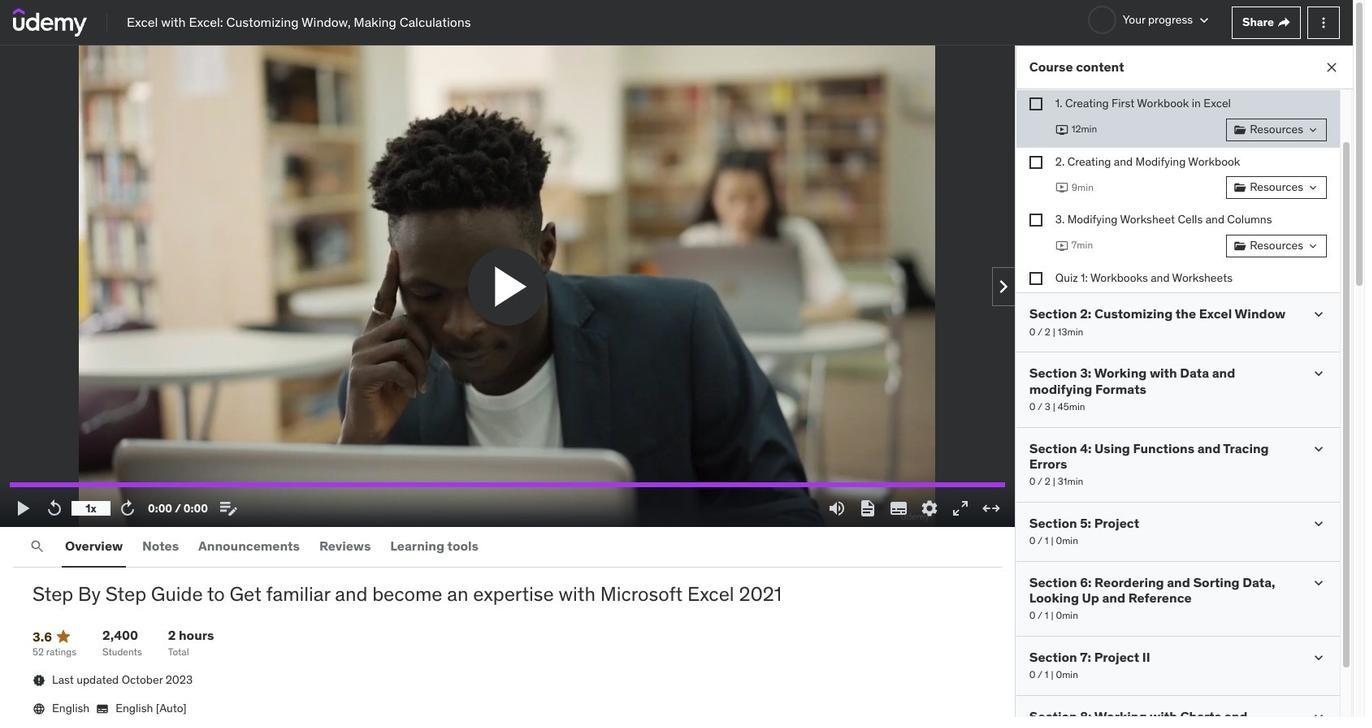 Task type: describe. For each thing, give the bounding box(es) containing it.
1 horizontal spatial small image
[[1311, 575, 1327, 591]]

close course content sidebar image
[[1324, 59, 1340, 76]]

actions image
[[1316, 14, 1332, 30]]

fullscreen image
[[951, 499, 970, 519]]

play video image
[[485, 261, 537, 313]]

closed captions image
[[96, 703, 109, 716]]

rewind 5 seconds image
[[45, 499, 64, 519]]

2 small image from the top
[[1311, 366, 1327, 382]]

settings image
[[920, 499, 939, 519]]

play image
[[14, 499, 33, 519]]

play modifying worksheet cells and columns image
[[1056, 240, 1069, 253]]

1 small image from the top
[[1311, 307, 1327, 323]]

add note image
[[219, 499, 238, 519]]

4 small image from the top
[[1311, 516, 1327, 532]]



Task type: locate. For each thing, give the bounding box(es) containing it.
play creating and modifying workbook image
[[1056, 181, 1069, 194]]

forward 5 seconds image
[[118, 499, 137, 519]]

6 small image from the top
[[1311, 709, 1327, 718]]

small image
[[1311, 307, 1327, 323], [1311, 366, 1327, 382], [1311, 441, 1327, 457], [1311, 516, 1327, 532], [1311, 650, 1327, 666], [1311, 709, 1327, 718]]

small image
[[1196, 12, 1213, 28], [1311, 575, 1327, 591]]

udemy image
[[13, 8, 87, 36]]

progress bar slider
[[10, 475, 1005, 495]]

0 horizontal spatial small image
[[1196, 12, 1213, 28]]

transcript in sidebar region image
[[858, 499, 878, 519]]

3 small image from the top
[[1311, 441, 1327, 457]]

xsmall image
[[1234, 181, 1247, 194], [1307, 181, 1320, 194], [1030, 214, 1043, 227], [1307, 240, 1320, 253], [1030, 272, 1043, 285], [33, 674, 46, 687], [33, 703, 46, 716]]

xsmall image
[[1278, 16, 1291, 29], [1030, 98, 1043, 111], [1234, 123, 1247, 136], [1307, 123, 1320, 136], [1030, 156, 1043, 169], [1234, 240, 1247, 253]]

0 vertical spatial small image
[[1196, 12, 1213, 28]]

1 vertical spatial small image
[[1311, 575, 1327, 591]]

5 small image from the top
[[1311, 650, 1327, 666]]

subtitles image
[[889, 499, 909, 519]]

search image
[[29, 539, 46, 555]]

mute image
[[827, 499, 847, 519]]

expanded view image
[[982, 499, 1001, 519]]

go to next lecture image
[[991, 274, 1017, 300]]

play creating first workbook in excel image
[[1056, 123, 1069, 136]]

sidebar element
[[1015, 31, 1353, 718]]



Task type: vqa. For each thing, say whether or not it's contained in the screenshot.
Python inside I am a medico, a doctor. This is my first Python learning bootcamp. finished this with a great confidence. THANK YOU FOR EXCELLENT TEACHING.
no



